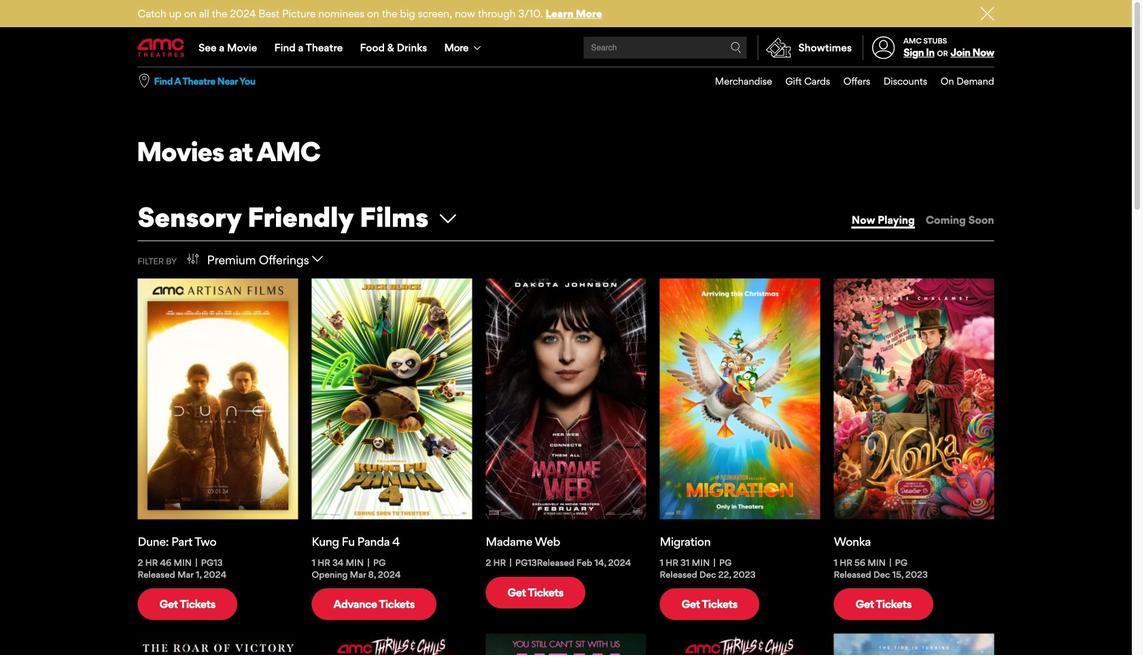 Task type: describe. For each thing, give the bounding box(es) containing it.
movie poster for night swim image
[[312, 634, 473, 655]]

user profile image
[[865, 36, 903, 59]]

1 vertical spatial menu
[[702, 67, 995, 95]]

movie poster for dune: part two image
[[138, 279, 298, 520]]

2 menu item from the left
[[773, 67, 831, 95]]



Task type: locate. For each thing, give the bounding box(es) containing it.
amc logo image
[[138, 38, 185, 57], [138, 38, 185, 57]]

movie poster for demon slayer: kimetsu no yaiba - to the hashira training image
[[138, 634, 298, 655]]

sign in or join amc stubs element
[[863, 29, 995, 67]]

cookie consent banner dialog
[[0, 619, 1133, 655]]

1 menu item from the left
[[702, 67, 773, 95]]

0 vertical spatial menu
[[138, 29, 995, 67]]

movie poster for aquaman and the lost kingdom image
[[834, 634, 995, 655]]

movie poster for kung fu panda 4 image
[[312, 279, 473, 520]]

submit search icon image
[[731, 42, 742, 53]]

4 menu item from the left
[[871, 67, 928, 95]]

movie poster for migration image
[[660, 279, 821, 520]]

menu
[[138, 29, 995, 67], [702, 67, 995, 95]]

menu item
[[702, 67, 773, 95], [773, 67, 831, 95], [831, 67, 871, 95], [871, 67, 928, 95], [928, 67, 995, 95]]

5 menu item from the left
[[928, 67, 995, 95]]

showtimes image
[[759, 35, 799, 60]]

search the AMC website text field
[[590, 43, 731, 53]]

movie poster for lisa frankenstein image
[[660, 634, 821, 655]]

movie poster for wonka image
[[834, 279, 995, 520]]

movie poster for mean girls image
[[486, 634, 647, 655]]

movie poster for madame web image
[[486, 279, 647, 520]]

3 menu item from the left
[[831, 67, 871, 95]]



Task type: vqa. For each thing, say whether or not it's contained in the screenshot.
movie poster for madame web image
yes



